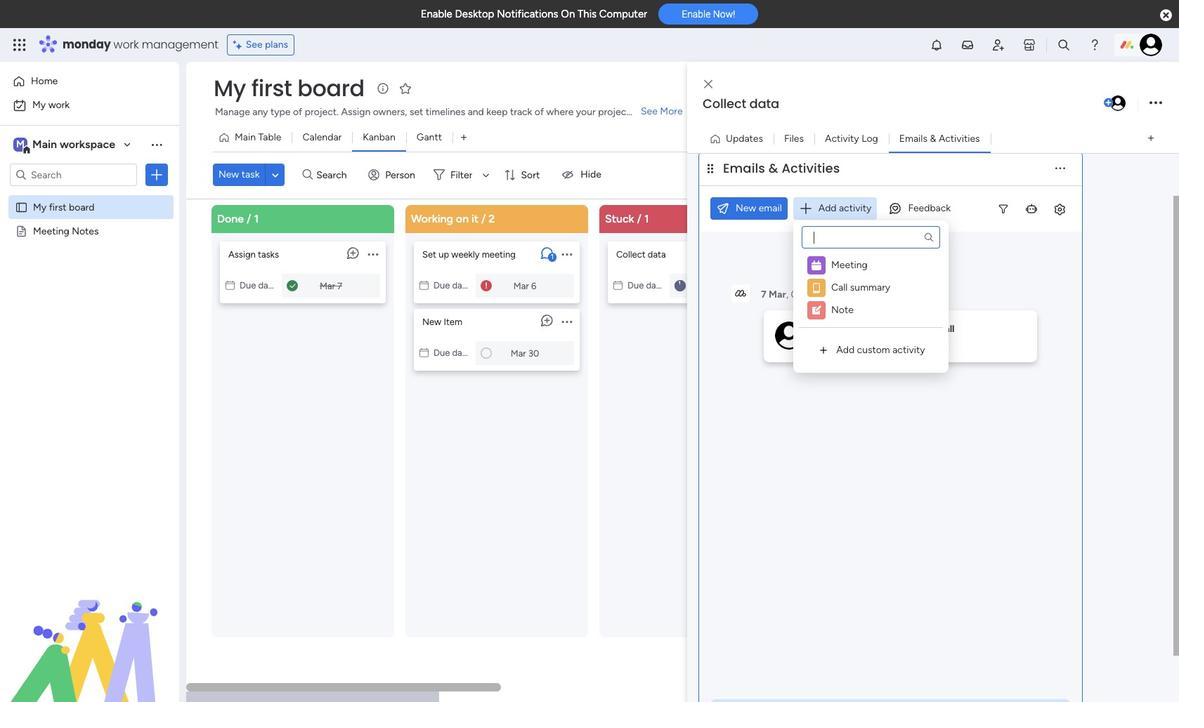 Task type: locate. For each thing, give the bounding box(es) containing it.
owners,
[[373, 106, 407, 118]]

menu image
[[998, 203, 1009, 215]]

0 horizontal spatial v2 calendar view small outline image
[[226, 280, 235, 291]]

1 right the 'done'
[[254, 212, 259, 225]]

0 horizontal spatial work
[[48, 99, 70, 111]]

emails inside field
[[723, 159, 765, 177]]

v2 calendar view small outline image
[[226, 280, 235, 291], [419, 347, 429, 358]]

Collect data field
[[699, 95, 1101, 113]]

my inside list box
[[33, 201, 47, 213]]

tree grid
[[802, 254, 940, 322]]

1 horizontal spatial activity
[[892, 344, 925, 356]]

emails
[[899, 132, 927, 144], [723, 159, 765, 177]]

0 vertical spatial emails
[[899, 132, 927, 144]]

1 horizontal spatial main
[[235, 131, 256, 143]]

custom
[[857, 344, 890, 356]]

1 vertical spatial emails & activities
[[723, 159, 840, 177]]

0 vertical spatial public board image
[[15, 200, 28, 214]]

0 horizontal spatial board
[[69, 201, 94, 213]]

2 horizontal spatial /
[[637, 212, 642, 225]]

1 horizontal spatial meeting
[[831, 259, 868, 271]]

7 mar , 03:43 pm
[[761, 289, 833, 301]]

1 vertical spatial new
[[736, 202, 756, 214]]

30
[[528, 348, 539, 358]]

set
[[410, 106, 423, 118]]

0 vertical spatial board
[[297, 72, 364, 104]]

add view image
[[461, 132, 467, 143]]

weekly
[[451, 249, 480, 260]]

2 horizontal spatial 1
[[644, 212, 649, 225]]

7 right the v2 done deadline image in the left top of the page
[[337, 280, 342, 291]]

enable left now! at the top of page
[[682, 9, 711, 20]]

2 public board image from the top
[[15, 224, 28, 237]]

options image for mar 7
[[368, 241, 378, 267]]

add
[[818, 202, 836, 214], [836, 344, 854, 356]]

My first board field
[[210, 72, 368, 104]]

search image
[[923, 232, 934, 243]]

public board image
[[15, 200, 28, 214], [15, 224, 28, 237]]

0 horizontal spatial main
[[32, 138, 57, 151]]

1 vertical spatial work
[[48, 99, 70, 111]]

v2 calendar view small outline image down set
[[419, 280, 429, 291]]

due date for mar 7
[[240, 280, 277, 291]]

due date
[[240, 280, 277, 291], [434, 280, 471, 291], [627, 280, 664, 291], [434, 347, 471, 358]]

board up notes
[[69, 201, 94, 213]]

activities inside field
[[782, 159, 840, 177]]

v2 search image
[[302, 167, 313, 183]]

2 v2 calendar view small outline image from the left
[[613, 280, 623, 291]]

,
[[786, 289, 788, 301]]

meeting up call at the right top
[[831, 259, 868, 271]]

date for mar 6
[[452, 280, 471, 291]]

emails for emails & activities field
[[723, 159, 765, 177]]

0 vertical spatial see
[[246, 39, 263, 51]]

2 vertical spatial data
[[849, 323, 869, 335]]

0 horizontal spatial of
[[293, 106, 302, 118]]

list box containing meeting
[[799, 226, 943, 322]]

1 horizontal spatial new
[[422, 317, 441, 327]]

1 horizontal spatial my first board
[[214, 72, 364, 104]]

new task
[[219, 169, 260, 181]]

1 horizontal spatial first
[[251, 72, 292, 104]]

my up meeting notes
[[33, 201, 47, 213]]

kendall parks image
[[1140, 34, 1162, 56], [1109, 94, 1127, 112]]

activity up search for content search field
[[839, 202, 872, 214]]

activities down collect data field
[[939, 132, 980, 144]]

add up search for content search field
[[818, 202, 836, 214]]

1 horizontal spatial /
[[481, 212, 486, 225]]

mar left 30
[[511, 348, 526, 358]]

work for monday
[[114, 37, 139, 53]]

activities inside button
[[939, 132, 980, 144]]

main for main table
[[235, 131, 256, 143]]

2 of from the left
[[535, 106, 544, 118]]

see inside button
[[246, 39, 263, 51]]

0 horizontal spatial first
[[49, 201, 66, 213]]

2 / from the left
[[481, 212, 486, 225]]

0 horizontal spatial new
[[219, 169, 239, 181]]

emails & activities down collect data field
[[899, 132, 980, 144]]

0 vertical spatial meeting
[[33, 225, 69, 237]]

collect data up updates
[[703, 95, 779, 112]]

& down collect data field
[[930, 132, 936, 144]]

main left the table
[[235, 131, 256, 143]]

due down 'up'
[[434, 280, 450, 291]]

main inside 'main table' button
[[235, 131, 256, 143]]

1 vertical spatial activity
[[892, 344, 925, 356]]

main inside workspace selection "element"
[[32, 138, 57, 151]]

collect data
[[703, 95, 779, 112], [616, 249, 666, 260]]

mar left 6 at the top of the page
[[513, 280, 529, 291]]

2 horizontal spatial list box
[[799, 226, 943, 322]]

1 vertical spatial public board image
[[15, 224, 28, 237]]

meeting left notes
[[33, 225, 69, 237]]

emails & activities inside field
[[723, 159, 840, 177]]

0 horizontal spatial collect data
[[616, 249, 666, 260]]

1 vertical spatial my first board
[[33, 201, 94, 213]]

1 horizontal spatial of
[[535, 106, 544, 118]]

0 horizontal spatial 1
[[254, 212, 259, 225]]

lottie animation image
[[0, 561, 179, 703]]

mar 7
[[320, 280, 342, 291]]

data down stuck / 1
[[648, 249, 666, 260]]

emails for emails & activities button
[[899, 132, 927, 144]]

/
[[247, 212, 251, 225], [481, 212, 486, 225], [637, 212, 642, 225]]

due down new item
[[434, 347, 450, 358]]

1 vertical spatial emails
[[723, 159, 765, 177]]

v2 calendar view small outline image down assign tasks
[[226, 280, 235, 291]]

tree grid containing meeting
[[802, 254, 940, 322]]

more dots image
[[1055, 163, 1065, 174]]

0 vertical spatial collect data
[[703, 95, 779, 112]]

see left 'more'
[[641, 105, 658, 117]]

enable inside enable now! button
[[682, 9, 711, 20]]

0 vertical spatial activities
[[939, 132, 980, 144]]

date for mar 30
[[452, 347, 471, 358]]

0 vertical spatial emails & activities
[[899, 132, 980, 144]]

emails & activities for emails & activities button
[[899, 132, 980, 144]]

updates button
[[704, 128, 774, 150]]

emails inside button
[[899, 132, 927, 144]]

angle down image
[[272, 170, 279, 180]]

date
[[258, 280, 277, 291], [452, 280, 471, 291], [646, 280, 664, 291], [452, 347, 471, 358]]

1 horizontal spatial collect
[[703, 95, 746, 112]]

1 vertical spatial assign
[[228, 249, 256, 260]]

m
[[16, 138, 25, 150]]

/ right the 'done'
[[247, 212, 251, 225]]

1 horizontal spatial kendall parks image
[[1140, 34, 1162, 56]]

add inside "popup button"
[[818, 202, 836, 214]]

tree grid inside list box
[[802, 254, 940, 322]]

timelines
[[426, 106, 465, 118]]

due for mar 6
[[434, 280, 450, 291]]

dapulse drag handle 3 image
[[708, 163, 713, 174]]

activity log
[[825, 132, 878, 144]]

add left custom
[[836, 344, 854, 356]]

new item
[[422, 317, 462, 327]]

due date down assign tasks
[[240, 280, 277, 291]]

hide button
[[552, 164, 610, 186]]

1 right meeting
[[551, 253, 554, 261]]

help image
[[1088, 38, 1102, 52]]

1 horizontal spatial 1
[[551, 253, 554, 261]]

type
[[270, 106, 291, 118]]

& down files "button"
[[769, 159, 778, 177]]

assign left tasks
[[228, 249, 256, 260]]

0 horizontal spatial enable
[[421, 8, 452, 20]]

work right monday at the left of the page
[[114, 37, 139, 53]]

2 vertical spatial collect
[[814, 323, 847, 335]]

created
[[872, 323, 906, 335]]

1 public board image from the top
[[15, 200, 28, 214]]

Search in workspace field
[[30, 167, 117, 183]]

workspace options image
[[150, 138, 164, 152]]

board up project.
[[297, 72, 364, 104]]

collect down stuck / 1
[[616, 249, 645, 260]]

close image
[[704, 79, 712, 90]]

due
[[240, 280, 256, 291], [434, 280, 450, 291], [627, 280, 644, 291], [434, 347, 450, 358]]

enable for enable desktop notifications on this computer
[[421, 8, 452, 20]]

new left the item
[[422, 317, 441, 327]]

enable now!
[[682, 9, 735, 20]]

0 vertical spatial work
[[114, 37, 139, 53]]

my work
[[32, 99, 70, 111]]

activities for emails & activities button
[[939, 132, 980, 144]]

add for add custom activity
[[836, 344, 854, 356]]

workspace selection element
[[13, 136, 117, 155]]

my first board inside list box
[[33, 201, 94, 213]]

1 vertical spatial kendall parks image
[[1109, 94, 1127, 112]]

meeting
[[482, 249, 516, 260]]

1 vertical spatial collect data
[[616, 249, 666, 260]]

0 horizontal spatial activity
[[839, 202, 872, 214]]

board
[[297, 72, 364, 104], [69, 201, 94, 213]]

my work option
[[8, 94, 171, 117]]

0 vertical spatial data
[[749, 95, 779, 112]]

v2 calendar view small outline image down the stuck
[[613, 280, 623, 291]]

2 horizontal spatial data
[[849, 323, 869, 335]]

main right workspace icon at the left top
[[32, 138, 57, 151]]

row group
[[209, 205, 984, 684]]

1 of from the left
[[293, 106, 302, 118]]

1 / from the left
[[247, 212, 251, 225]]

2 vertical spatial new
[[422, 317, 441, 327]]

update feed image
[[960, 38, 975, 52]]

0 vertical spatial new
[[219, 169, 239, 181]]

1 horizontal spatial v2 calendar view small outline image
[[613, 280, 623, 291]]

work inside option
[[48, 99, 70, 111]]

activities down files "button"
[[782, 159, 840, 177]]

due down assign tasks
[[240, 280, 256, 291]]

new left task
[[219, 169, 239, 181]]

None search field
[[802, 226, 940, 249]]

1 horizontal spatial list box
[[414, 236, 580, 371]]

0 horizontal spatial activities
[[782, 159, 840, 177]]

1 horizontal spatial 7
[[761, 289, 766, 301]]

2 horizontal spatial new
[[736, 202, 756, 214]]

1 vertical spatial board
[[69, 201, 94, 213]]

add activity button
[[793, 197, 877, 220]]

emails & activities
[[899, 132, 980, 144], [723, 159, 840, 177]]

due for mar 30
[[434, 347, 450, 358]]

add for add activity
[[818, 202, 836, 214]]

enable left desktop at the top left of the page
[[421, 8, 452, 20]]

new inside list box
[[422, 317, 441, 327]]

meeting notes
[[33, 225, 99, 237]]

Search for content search field
[[802, 226, 940, 249]]

1 horizontal spatial &
[[930, 132, 936, 144]]

0 horizontal spatial my first board
[[33, 201, 94, 213]]

1 vertical spatial add
[[836, 344, 854, 356]]

kendall parks
[[814, 323, 955, 350]]

list box
[[0, 192, 179, 432], [799, 226, 943, 322], [414, 236, 580, 371]]

1 right the stuck
[[644, 212, 649, 225]]

enable now! button
[[658, 4, 758, 25]]

0 horizontal spatial &
[[769, 159, 778, 177]]

3 / from the left
[[637, 212, 642, 225]]

1 horizontal spatial emails
[[899, 132, 927, 144]]

filter button
[[428, 164, 494, 186]]

emails down collect data field
[[899, 132, 927, 144]]

of right track on the top left of the page
[[535, 106, 544, 118]]

data
[[749, 95, 779, 112], [648, 249, 666, 260], [849, 323, 869, 335]]

0 horizontal spatial collect
[[616, 249, 645, 260]]

due date down the item
[[434, 347, 471, 358]]

add inside button
[[836, 344, 854, 356]]

2 horizontal spatial collect
[[814, 323, 847, 335]]

notes
[[72, 225, 99, 237]]

1 horizontal spatial v2 calendar view small outline image
[[419, 347, 429, 358]]

1 v2 calendar view small outline image from the left
[[419, 280, 429, 291]]

7 left ,
[[761, 289, 766, 301]]

emails & activities for emails & activities field
[[723, 159, 840, 177]]

0 vertical spatial &
[[930, 132, 936, 144]]

parks
[[814, 338, 839, 350]]

emails & activities down files "button"
[[723, 159, 840, 177]]

0 horizontal spatial v2 calendar view small outline image
[[419, 280, 429, 291]]

any
[[252, 106, 268, 118]]

due date down 'up'
[[434, 280, 471, 291]]

collect data down stuck / 1
[[616, 249, 666, 260]]

new left email
[[736, 202, 756, 214]]

1 vertical spatial see
[[641, 105, 658, 117]]

board inside list box
[[69, 201, 94, 213]]

activities
[[939, 132, 980, 144], [782, 159, 840, 177]]

due down stuck / 1
[[627, 280, 644, 291]]

options image
[[1149, 94, 1162, 113], [368, 241, 378, 267], [562, 241, 572, 267], [562, 309, 572, 334]]

mar 30
[[511, 348, 539, 358]]

see
[[246, 39, 263, 51], [641, 105, 658, 117]]

new for new email
[[736, 202, 756, 214]]

0 horizontal spatial list box
[[0, 192, 179, 432]]

my first board up type
[[214, 72, 364, 104]]

of right type
[[293, 106, 302, 118]]

working
[[411, 212, 453, 225]]

activity inside "popup button"
[[839, 202, 872, 214]]

new
[[219, 169, 239, 181], [736, 202, 756, 214], [422, 317, 441, 327]]

1 vertical spatial meeting
[[831, 259, 868, 271]]

emails down updates
[[723, 159, 765, 177]]

collect up parks
[[814, 323, 847, 335]]

1 horizontal spatial data
[[749, 95, 779, 112]]

0 horizontal spatial emails & activities
[[723, 159, 840, 177]]

calendar
[[302, 131, 342, 143]]

0 vertical spatial activity
[[839, 202, 872, 214]]

home link
[[8, 70, 171, 93]]

dapulse addbtn image
[[1104, 98, 1113, 108]]

activity down by
[[892, 344, 925, 356]]

data up updates
[[749, 95, 779, 112]]

my first board
[[214, 72, 364, 104], [33, 201, 94, 213]]

see left plans
[[246, 39, 263, 51]]

track
[[510, 106, 532, 118]]

new for new item
[[422, 317, 441, 327]]

assign right project.
[[341, 106, 370, 118]]

tasks
[[258, 249, 279, 260]]

1 vertical spatial &
[[769, 159, 778, 177]]

v2 calendar view small outline image
[[419, 280, 429, 291], [613, 280, 623, 291]]

1 horizontal spatial board
[[297, 72, 364, 104]]

1 vertical spatial first
[[49, 201, 66, 213]]

& inside emails & activities field
[[769, 159, 778, 177]]

data up add custom activity button
[[849, 323, 869, 335]]

dapulse close image
[[1160, 8, 1172, 22]]

public board image down workspace icon at the left top
[[15, 200, 28, 214]]

1 horizontal spatial activities
[[939, 132, 980, 144]]

option
[[0, 194, 179, 197]]

1 horizontal spatial work
[[114, 37, 139, 53]]

public board image for my first board
[[15, 200, 28, 214]]

monday marketplace image
[[1022, 38, 1036, 52]]

mar right the v2 done deadline image in the left top of the page
[[320, 280, 335, 291]]

arrow down image
[[477, 167, 494, 184]]

1 vertical spatial v2 calendar view small outline image
[[419, 347, 429, 358]]

my work link
[[8, 94, 171, 117]]

my first board up meeting notes
[[33, 201, 94, 213]]

0 horizontal spatial see
[[246, 39, 263, 51]]

1 horizontal spatial enable
[[682, 9, 711, 20]]

my up manage
[[214, 72, 246, 104]]

v2 calendar view small outline image down new item
[[419, 347, 429, 358]]

meeting
[[33, 225, 69, 237], [831, 259, 868, 271]]

first up meeting notes
[[49, 201, 66, 213]]

0 horizontal spatial data
[[648, 249, 666, 260]]

1 for stuck / 1
[[644, 212, 649, 225]]

0 vertical spatial v2 calendar view small outline image
[[226, 280, 235, 291]]

0 vertical spatial assign
[[341, 106, 370, 118]]

0 vertical spatial add
[[818, 202, 836, 214]]

0 horizontal spatial /
[[247, 212, 251, 225]]

my down 'home'
[[32, 99, 46, 111]]

1 horizontal spatial see
[[641, 105, 658, 117]]

/ left the 2
[[481, 212, 486, 225]]

1 horizontal spatial collect data
[[703, 95, 779, 112]]

first up type
[[251, 72, 292, 104]]

main for main workspace
[[32, 138, 57, 151]]

0 horizontal spatial meeting
[[33, 225, 69, 237]]

public board image left meeting notes
[[15, 224, 28, 237]]

& for emails & activities button
[[930, 132, 936, 144]]

row group containing done
[[209, 205, 984, 684]]

activity
[[825, 132, 859, 144]]

emails & activities inside button
[[899, 132, 980, 144]]

work down 'home'
[[48, 99, 70, 111]]

0 horizontal spatial emails
[[723, 159, 765, 177]]

1 for done / 1
[[254, 212, 259, 225]]

/ right the stuck
[[637, 212, 642, 225]]

main table
[[235, 131, 281, 143]]

1 vertical spatial activities
[[782, 159, 840, 177]]

0 vertical spatial collect
[[703, 95, 746, 112]]

& inside emails & activities button
[[930, 132, 936, 144]]

workspace image
[[13, 137, 27, 152]]

collect down close image in the top right of the page
[[703, 95, 746, 112]]

gantt button
[[406, 126, 452, 149]]

lottie animation element
[[0, 561, 179, 703]]



Task type: vqa. For each thing, say whether or not it's contained in the screenshot.
Personal at the left top of the page
no



Task type: describe. For each thing, give the bounding box(es) containing it.
main workspace
[[32, 138, 115, 151]]

note
[[831, 304, 854, 316]]

enable for enable now!
[[682, 9, 711, 20]]

kanban button
[[352, 126, 406, 149]]

files
[[784, 132, 804, 144]]

activities for emails & activities field
[[782, 159, 840, 177]]

my inside option
[[32, 99, 46, 111]]

new for new task
[[219, 169, 239, 181]]

due date for mar 30
[[434, 347, 471, 358]]

more
[[660, 105, 683, 117]]

new task button
[[213, 164, 265, 186]]

0 horizontal spatial kendall parks image
[[1109, 94, 1127, 112]]

enable desktop notifications on this computer
[[421, 8, 647, 20]]

up
[[439, 249, 449, 260]]

log
[[862, 132, 878, 144]]

see plans
[[246, 39, 288, 51]]

summary
[[850, 282, 890, 294]]

Search field
[[313, 165, 355, 185]]

options image
[[150, 168, 164, 182]]

list box containing set up weekly meeting
[[414, 236, 580, 371]]

first inside list box
[[49, 201, 66, 213]]

new email button
[[710, 197, 787, 220]]

feedback
[[908, 202, 951, 214]]

now!
[[713, 9, 735, 20]]

/ for done
[[247, 212, 251, 225]]

this
[[578, 8, 597, 20]]

add custom activity
[[836, 344, 925, 356]]

see more link
[[639, 105, 684, 119]]

manage
[[215, 106, 250, 118]]

feedback button
[[883, 197, 956, 220]]

monday work management
[[63, 37, 218, 53]]

2
[[489, 212, 495, 225]]

0 vertical spatial my first board
[[214, 72, 364, 104]]

v2 done deadline image
[[287, 279, 298, 292]]

public board image for meeting notes
[[15, 224, 28, 237]]

kendall
[[921, 323, 955, 335]]

v2 calendar view small outline image for assign tasks
[[226, 280, 235, 291]]

person
[[385, 169, 415, 181]]

call
[[831, 282, 848, 294]]

v2 overdue deadline image
[[481, 279, 492, 292]]

add custom activity button
[[802, 339, 940, 362]]

work for my
[[48, 99, 70, 111]]

Emails & Activities field
[[719, 159, 844, 178]]

sort button
[[498, 164, 548, 186]]

1 horizontal spatial assign
[[341, 106, 370, 118]]

project
[[598, 106, 630, 118]]

filter
[[450, 169, 473, 181]]

& for emails & activities field
[[769, 159, 778, 177]]

due date down stuck / 1
[[627, 280, 664, 291]]

0 horizontal spatial 7
[[337, 280, 342, 291]]

data inside field
[[749, 95, 779, 112]]

mar left 03:43
[[769, 289, 786, 301]]

due for mar 7
[[240, 280, 256, 291]]

manage any type of project. assign owners, set timelines and keep track of where your project stands.
[[215, 106, 664, 118]]

0 horizontal spatial assign
[[228, 249, 256, 260]]

mar 6
[[513, 280, 536, 291]]

stuck / 1
[[605, 212, 649, 225]]

new email
[[736, 202, 782, 214]]

v2 calendar view small outline image for new item
[[419, 347, 429, 358]]

on
[[456, 212, 469, 225]]

select product image
[[13, 38, 27, 52]]

03:43
[[791, 289, 816, 301]]

task
[[242, 169, 260, 181]]

done / 1
[[217, 212, 259, 225]]

mar for mar 6
[[513, 280, 529, 291]]

set
[[422, 249, 436, 260]]

list box containing my first board
[[0, 192, 179, 432]]

show board description image
[[374, 82, 391, 96]]

kanban
[[363, 131, 395, 143]]

computer
[[599, 8, 647, 20]]

0 vertical spatial first
[[251, 72, 292, 104]]

emails & activities button
[[889, 128, 990, 150]]

home option
[[8, 70, 171, 93]]

mar for mar 7
[[320, 280, 335, 291]]

add to favorites image
[[398, 81, 412, 95]]

notifications
[[497, 8, 558, 20]]

stuck
[[605, 212, 634, 225]]

person button
[[363, 164, 424, 186]]

where
[[546, 106, 574, 118]]

see for see plans
[[246, 39, 263, 51]]

activity inside button
[[892, 344, 925, 356]]

call summary
[[831, 282, 890, 294]]

it
[[471, 212, 478, 225]]

/ for stuck
[[637, 212, 642, 225]]

done
[[217, 212, 244, 225]]

hide
[[581, 169, 601, 181]]

1 vertical spatial collect
[[616, 249, 645, 260]]

main table button
[[213, 126, 292, 149]]

workspace
[[60, 138, 115, 151]]

by
[[908, 323, 919, 335]]

add view image
[[1148, 133, 1154, 144]]

0 vertical spatial kendall parks image
[[1140, 34, 1162, 56]]

email
[[759, 202, 782, 214]]

monday
[[63, 37, 111, 53]]

calendar button
[[292, 126, 352, 149]]

options image for mar 30
[[562, 309, 572, 334]]

stands.
[[632, 106, 664, 118]]

options image for mar 6
[[562, 241, 572, 267]]

search everything image
[[1057, 38, 1071, 52]]

see more
[[641, 105, 683, 117]]

sort
[[521, 169, 540, 181]]

updates
[[726, 132, 763, 144]]

see plans button
[[227, 34, 294, 56]]

6
[[531, 280, 536, 291]]

and
[[468, 106, 484, 118]]

collect data inside field
[[703, 95, 779, 112]]

set up weekly meeting
[[422, 249, 516, 260]]

invite members image
[[991, 38, 1005, 52]]

activity log button
[[814, 128, 889, 150]]

item
[[444, 317, 462, 327]]

home
[[31, 75, 58, 87]]

meeting for meeting notes
[[33, 225, 69, 237]]

files button
[[774, 128, 814, 150]]

due date for mar 6
[[434, 280, 471, 291]]

1 vertical spatial data
[[648, 249, 666, 260]]

collect inside field
[[703, 95, 746, 112]]

table
[[258, 131, 281, 143]]

collect data created by
[[814, 323, 921, 335]]

gantt
[[417, 131, 442, 143]]

notifications image
[[930, 38, 944, 52]]

assign tasks
[[228, 249, 279, 260]]

see for see more
[[641, 105, 658, 117]]

mar for mar 30
[[511, 348, 526, 358]]

date for mar 7
[[258, 280, 277, 291]]

working on it / 2
[[411, 212, 495, 225]]

keep
[[486, 106, 508, 118]]

add activity
[[818, 202, 872, 214]]

meeting for meeting
[[831, 259, 868, 271]]

your
[[576, 106, 596, 118]]



